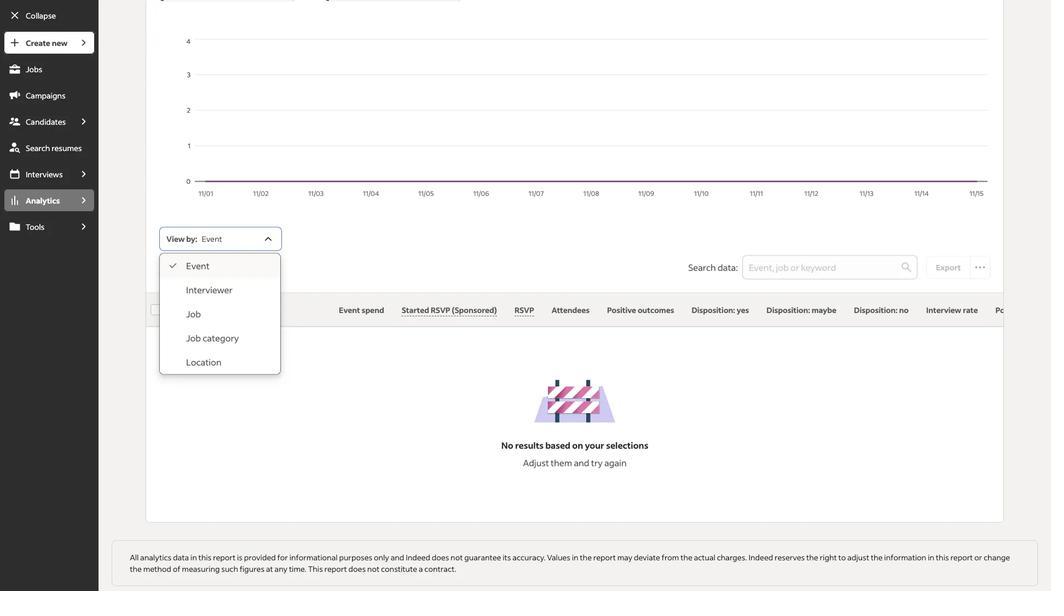 Task type: locate. For each thing, give the bounding box(es) containing it.
candidates
[[26, 117, 66, 127]]

figures
[[240, 564, 265, 574]]

disposition: left no
[[854, 305, 898, 315]]

1 horizontal spatial disposition:
[[767, 305, 810, 315]]

1 horizontal spatial not
[[451, 553, 463, 563]]

1 horizontal spatial and
[[574, 458, 590, 469]]

all analytics data in this report is provided for informational purposes only and indeed does not guarantee its accuracy. values in the report may deviate from the actual charges. indeed reserves the right to adjust the information in this report or change the method of measuring such figures at any time. this report does not constitute a contract.
[[130, 553, 1010, 574]]

2 this from the left
[[936, 553, 949, 563]]

the
[[580, 553, 592, 563], [681, 553, 693, 563], [807, 553, 819, 563], [871, 553, 883, 563], [130, 564, 142, 574]]

0 horizontal spatial rsvp
[[431, 305, 450, 315]]

1 vertical spatial job
[[186, 332, 201, 344]]

information
[[884, 553, 927, 563]]

does down purposes
[[349, 564, 366, 574]]

1 positive from the left
[[607, 305, 636, 315]]

event inside option
[[186, 260, 210, 271]]

disposition: for disposition: no
[[854, 305, 898, 315]]

3 in from the left
[[928, 553, 935, 563]]

event for event
[[186, 260, 210, 271]]

at
[[266, 564, 273, 574]]

indeed up the a
[[406, 553, 430, 563]]

charges.
[[717, 553, 747, 563]]

report left or
[[951, 553, 973, 563]]

search
[[26, 143, 50, 153], [688, 262, 716, 273]]

2 job from the top
[[186, 332, 201, 344]]

event left spend
[[339, 305, 360, 315]]

positive for positive outcomes
[[607, 305, 636, 315]]

1 vertical spatial search
[[688, 262, 716, 273]]

1 horizontal spatial search
[[688, 262, 716, 273]]

in right data on the left bottom of page
[[190, 553, 197, 563]]

started rsvp (sponsored)
[[402, 305, 497, 315]]

interview rate
[[927, 305, 978, 315]]

not
[[451, 553, 463, 563], [367, 564, 380, 574]]

and
[[574, 458, 590, 469], [391, 553, 404, 563]]

list box
[[160, 254, 280, 374]]

attendees
[[552, 305, 590, 315]]

on
[[572, 440, 583, 451]]

does
[[432, 553, 449, 563], [349, 564, 366, 574]]

time.
[[289, 564, 307, 574]]

job for job category
[[186, 332, 201, 344]]

0 vertical spatial job
[[186, 308, 201, 320]]

job
[[186, 308, 201, 320], [186, 332, 201, 344]]

1 horizontal spatial does
[[432, 553, 449, 563]]

region
[[159, 36, 991, 201]]

all
[[130, 553, 139, 563]]

and left try
[[574, 458, 590, 469]]

0 horizontal spatial and
[[391, 553, 404, 563]]

in right values
[[572, 553, 579, 563]]

0 horizontal spatial search
[[26, 143, 50, 153]]

positive left outcom
[[996, 305, 1025, 315]]

contract.
[[425, 564, 456, 574]]

based
[[546, 440, 571, 451]]

event option
[[160, 254, 280, 278]]

disposition: yes
[[692, 305, 749, 315]]

jobs link
[[3, 57, 95, 81]]

event right by:
[[202, 234, 222, 244]]

provided
[[244, 553, 276, 563]]

collapse
[[26, 10, 56, 20]]

0 horizontal spatial this
[[199, 553, 212, 563]]

adjust them and try again
[[523, 458, 627, 469]]

disposition: for disposition: maybe
[[767, 305, 810, 315]]

positive left outcomes
[[607, 305, 636, 315]]

search left data:
[[688, 262, 716, 273]]

1 horizontal spatial this
[[936, 553, 949, 563]]

rsvp right 'started'
[[431, 305, 450, 315]]

this up measuring
[[199, 553, 212, 563]]

1 rsvp from the left
[[431, 305, 450, 315]]

adjust
[[848, 553, 870, 563]]

indeed
[[406, 553, 430, 563], [749, 553, 773, 563]]

0 horizontal spatial disposition:
[[692, 305, 735, 315]]

2 horizontal spatial disposition:
[[854, 305, 898, 315]]

1 horizontal spatial positive
[[996, 305, 1025, 315]]

event up interviewer
[[186, 260, 210, 271]]

in
[[190, 553, 197, 563], [572, 553, 579, 563], [928, 553, 935, 563]]

disposition: left yes
[[692, 305, 735, 315]]

of
[[173, 564, 180, 574]]

2 horizontal spatial in
[[928, 553, 935, 563]]

category
[[203, 332, 239, 344]]

1 vertical spatial does
[[349, 564, 366, 574]]

in right information
[[928, 553, 935, 563]]

this left or
[[936, 553, 949, 563]]

job up 'location'
[[186, 332, 201, 344]]

accuracy.
[[513, 553, 546, 563]]

1 horizontal spatial indeed
[[749, 553, 773, 563]]

menu bar
[[0, 31, 99, 591]]

3 disposition: from the left
[[854, 305, 898, 315]]

search down candidates link
[[26, 143, 50, 153]]

job down interviewer
[[186, 308, 201, 320]]

maybe
[[812, 305, 837, 315]]

and inside all analytics data in this report is provided for informational purposes only and indeed does not guarantee its accuracy. values in the report may deviate from the actual charges. indeed reserves the right to adjust the information in this report or change the method of measuring such figures at any time. this report does not constitute a contract.
[[391, 553, 404, 563]]

and up constitute
[[391, 553, 404, 563]]

guarantee
[[465, 553, 501, 563]]

1 vertical spatial and
[[391, 553, 404, 563]]

this
[[199, 553, 212, 563], [936, 553, 949, 563]]

disposition: for disposition: yes
[[692, 305, 735, 315]]

positive outcom
[[996, 305, 1051, 315]]

not down only
[[367, 564, 380, 574]]

search for search data:
[[688, 262, 716, 273]]

1 job from the top
[[186, 308, 201, 320]]

disposition: left maybe
[[767, 305, 810, 315]]

0 vertical spatial search
[[26, 143, 50, 153]]

your
[[585, 440, 605, 451]]

right
[[820, 553, 837, 563]]

2 vertical spatial event
[[339, 305, 360, 315]]

1 vertical spatial not
[[367, 564, 380, 574]]

resumes
[[52, 143, 82, 153]]

rsvp left attendees
[[515, 305, 534, 315]]

events
[[175, 305, 200, 315]]

1 in from the left
[[190, 553, 197, 563]]

by:
[[186, 234, 197, 244]]

1 horizontal spatial in
[[572, 553, 579, 563]]

1 vertical spatial event
[[186, 260, 210, 271]]

informational
[[290, 553, 338, 563]]

0 horizontal spatial indeed
[[406, 553, 430, 563]]

analytics link
[[3, 188, 72, 212]]

rsvp
[[431, 305, 450, 315], [515, 305, 534, 315]]

analytics
[[26, 196, 60, 205]]

interviews
[[26, 169, 63, 179]]

only
[[374, 553, 389, 563]]

1 disposition: from the left
[[692, 305, 735, 315]]

deviate
[[634, 553, 660, 563]]

0 horizontal spatial positive
[[607, 305, 636, 315]]

job category
[[186, 332, 239, 344]]

2 disposition: from the left
[[767, 305, 810, 315]]

indeed right charges.
[[749, 553, 773, 563]]

0 horizontal spatial not
[[367, 564, 380, 574]]

1 this from the left
[[199, 553, 212, 563]]

rsvp inside started rsvp (sponsored) button
[[431, 305, 450, 315]]

positive
[[607, 305, 636, 315], [996, 305, 1025, 315]]

0 horizontal spatial in
[[190, 553, 197, 563]]

2 positive from the left
[[996, 305, 1025, 315]]

positive for positive outcom
[[996, 305, 1025, 315]]

2 rsvp from the left
[[515, 305, 534, 315]]

the left right
[[807, 553, 819, 563]]

campaigns link
[[3, 83, 95, 107]]

not up contract.
[[451, 553, 463, 563]]

data:
[[718, 262, 738, 273]]

disposition:
[[692, 305, 735, 315], [767, 305, 810, 315], [854, 305, 898, 315]]

tools link
[[3, 215, 72, 239]]

report
[[213, 553, 236, 563], [594, 553, 616, 563], [951, 553, 973, 563], [325, 564, 347, 574]]

0 vertical spatial not
[[451, 553, 463, 563]]

job for job
[[186, 308, 201, 320]]

1 horizontal spatial rsvp
[[515, 305, 534, 315]]

interview
[[927, 305, 962, 315]]

does up contract.
[[432, 553, 449, 563]]



Task type: vqa. For each thing, say whether or not it's contained in the screenshot.
Messages "Link"
no



Task type: describe. For each thing, give the bounding box(es) containing it.
event for event spend
[[339, 305, 360, 315]]

search for search resumes
[[26, 143, 50, 153]]

no results based on your selections
[[502, 440, 649, 451]]

location
[[186, 357, 222, 368]]

0 vertical spatial and
[[574, 458, 590, 469]]

this
[[308, 564, 323, 574]]

to
[[839, 553, 846, 563]]

outcomes
[[638, 305, 674, 315]]

the right from
[[681, 553, 693, 563]]

selections
[[606, 440, 649, 451]]

list box containing event
[[160, 254, 280, 374]]

interviewer
[[186, 284, 233, 296]]

create new
[[26, 38, 67, 48]]

jobs
[[26, 64, 42, 74]]

positive outcomes
[[607, 305, 674, 315]]

0 vertical spatial does
[[432, 553, 449, 563]]

search resumes
[[26, 143, 82, 153]]

view by: event
[[167, 234, 222, 244]]

purposes
[[339, 553, 372, 563]]

candidates link
[[3, 110, 72, 134]]

measuring
[[182, 564, 220, 574]]

again
[[605, 458, 627, 469]]

2 in from the left
[[572, 553, 579, 563]]

0 horizontal spatial does
[[349, 564, 366, 574]]

or
[[975, 553, 983, 563]]

no results available image
[[534, 380, 616, 423]]

started rsvp (sponsored) button
[[402, 304, 497, 316]]

them
[[551, 458, 572, 469]]

started
[[402, 305, 429, 315]]

may
[[618, 553, 633, 563]]

reserves
[[775, 553, 805, 563]]

search data:
[[688, 262, 738, 273]]

its
[[503, 553, 511, 563]]

analytics
[[140, 553, 172, 563]]

2 indeed from the left
[[749, 553, 773, 563]]

such
[[221, 564, 238, 574]]

try
[[591, 458, 603, 469]]

spend
[[362, 305, 384, 315]]

the right values
[[580, 553, 592, 563]]

the down all
[[130, 564, 142, 574]]

report right this
[[325, 564, 347, 574]]

menu bar containing create new
[[0, 31, 99, 591]]

view
[[167, 234, 185, 244]]

0 vertical spatial event
[[202, 234, 222, 244]]

tools
[[26, 222, 44, 232]]

(sponsored)
[[452, 305, 497, 315]]

for
[[277, 553, 288, 563]]

a
[[419, 564, 423, 574]]

create
[[26, 38, 50, 48]]

rate
[[963, 305, 978, 315]]

data
[[173, 553, 189, 563]]

the right adjust
[[871, 553, 883, 563]]

create new link
[[3, 31, 72, 55]]

1 indeed from the left
[[406, 553, 430, 563]]

constitute
[[381, 564, 417, 574]]

any
[[275, 564, 288, 574]]

new
[[52, 38, 67, 48]]

values
[[547, 553, 571, 563]]

no
[[502, 440, 514, 451]]

change
[[984, 553, 1010, 563]]

rsvp button
[[515, 304, 534, 316]]

no
[[899, 305, 909, 315]]

disposition: maybe
[[767, 305, 837, 315]]

outcom
[[1026, 305, 1051, 315]]

method
[[143, 564, 171, 574]]

campaigns
[[26, 90, 66, 100]]

interviews link
[[3, 162, 72, 186]]

event spend
[[339, 305, 384, 315]]

yes
[[737, 305, 749, 315]]

disposition: no
[[854, 305, 909, 315]]

collapse button
[[3, 3, 95, 27]]

adjust
[[523, 458, 549, 469]]

results
[[515, 440, 544, 451]]

report up such
[[213, 553, 236, 563]]

from
[[662, 553, 679, 563]]

actual
[[694, 553, 716, 563]]

is
[[237, 553, 243, 563]]

report left may
[[594, 553, 616, 563]]

search resumes link
[[3, 136, 95, 160]]



